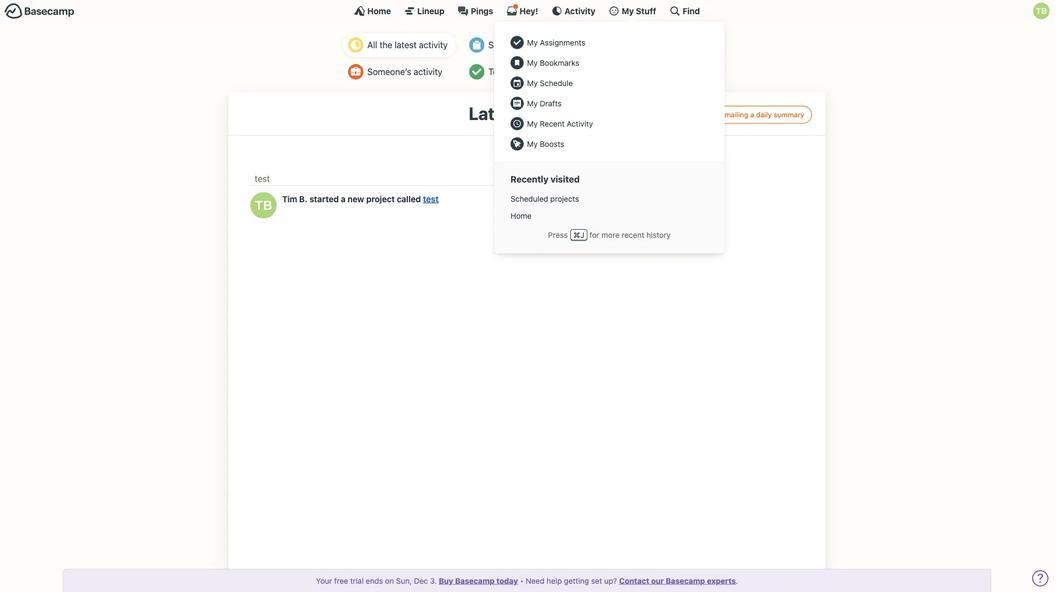 Task type: vqa. For each thing, say whether or not it's contained in the screenshot.
Save
no



Task type: describe. For each thing, give the bounding box(es) containing it.
someone's activity
[[367, 67, 442, 77]]

trial
[[350, 577, 364, 586]]

called
[[397, 194, 421, 204]]

my for my assignments
[[527, 38, 538, 47]]

up?
[[604, 577, 617, 586]]

lineup link
[[404, 5, 445, 16]]

summary
[[774, 111, 804, 119]]

someone's for someone's assignments
[[488, 40, 532, 50]]

reports image
[[619, 37, 634, 53]]

my for my stuff
[[622, 6, 634, 16]]

activity link
[[551, 5, 595, 16]]

recently visited
[[511, 174, 580, 185]]

all the latest activity link
[[343, 33, 456, 57]]

latest
[[469, 103, 520, 124]]

your free trial ends on sun, dec  3. buy basecamp today • need help getting set up? contact our basecamp experts .
[[316, 577, 738, 586]]

help
[[547, 577, 562, 586]]

hey!
[[520, 6, 538, 16]]

set
[[591, 577, 602, 586]]

my schedule
[[527, 79, 573, 88]]

my recent activity link
[[505, 114, 714, 134]]

1 horizontal spatial test link
[[423, 194, 439, 204]]

hey! button
[[506, 4, 538, 16]]

someone's assignments
[[488, 40, 585, 50]]

to-dos added & completed
[[488, 67, 597, 77]]

my boosts link
[[505, 134, 714, 154]]

latest
[[395, 40, 417, 50]]

0 vertical spatial test link
[[255, 174, 270, 184]]

8:28am
[[498, 195, 522, 203]]

0 horizontal spatial a
[[341, 194, 346, 204]]

for
[[590, 231, 599, 240]]

&
[[546, 67, 553, 77]]

completed
[[555, 67, 597, 77]]

8:28am element
[[498, 195, 522, 203]]

latest activity
[[469, 103, 585, 124]]

started
[[310, 194, 339, 204]]

assignments
[[540, 38, 585, 47]]

my boosts
[[527, 139, 564, 149]]

⌘ j for more recent history
[[573, 231, 671, 240]]

find
[[683, 6, 700, 16]]

contact
[[619, 577, 649, 586]]

bookmarks
[[540, 58, 579, 67]]

your
[[316, 577, 332, 586]]

projects
[[550, 194, 579, 203]]

project
[[366, 194, 395, 204]]

⌘
[[573, 231, 580, 240]]

tim
[[282, 194, 297, 204]]

1 horizontal spatial test
[[423, 194, 439, 204]]

all
[[367, 40, 377, 50]]

new
[[348, 194, 364, 204]]

scheduled
[[511, 194, 548, 203]]

switch accounts image
[[4, 3, 75, 20]]

b.
[[299, 194, 308, 204]]

home inside recently visited pages element
[[511, 211, 532, 221]]

someone's for someone's activity
[[367, 67, 411, 77]]

assignment image
[[469, 37, 485, 53]]

1 horizontal spatial home link
[[505, 208, 714, 225]]

dec
[[414, 577, 428, 586]]

2 basecamp from the left
[[666, 577, 705, 586]]

activity inside "link"
[[419, 40, 448, 50]]

my for my bookmarks
[[527, 58, 538, 67]]

my bookmarks link
[[505, 53, 714, 73]]

recent
[[622, 231, 644, 240]]

j
[[580, 231, 584, 240]]

my stuff
[[622, 6, 656, 16]]

someone's assignments link
[[464, 33, 605, 57]]

visited
[[551, 174, 580, 185]]

recent
[[540, 119, 565, 128]]

activity report image
[[348, 37, 364, 53]]

getting
[[564, 577, 589, 586]]

my assignments
[[527, 38, 585, 47]]

boosts
[[540, 139, 564, 149]]

dos
[[502, 67, 517, 77]]

our
[[651, 577, 664, 586]]



Task type: locate. For each thing, give the bounding box(es) containing it.
to-
[[488, 67, 502, 77]]

my inside my boosts link
[[527, 139, 538, 149]]

my recent activity
[[527, 119, 593, 128]]

0 vertical spatial a
[[750, 111, 754, 119]]

1 horizontal spatial tim burton image
[[1033, 3, 1050, 19]]

1 vertical spatial test
[[423, 194, 439, 204]]

1 horizontal spatial a
[[750, 111, 754, 119]]

buy basecamp today link
[[439, 577, 518, 586]]

history
[[646, 231, 671, 240]]

my bookmarks
[[527, 58, 579, 67]]

someone's activity link
[[343, 60, 456, 84]]

activity down all the latest activity
[[414, 67, 442, 77]]

schedule image
[[619, 64, 634, 80]]

my inside my drafts link
[[527, 99, 538, 108]]

1 vertical spatial tim burton image
[[250, 192, 277, 219]]

my stuff element
[[505, 32, 714, 154]]

my left 'stuff'
[[622, 6, 634, 16]]

today
[[496, 577, 518, 586]]

my for my recent activity
[[527, 119, 538, 128]]

tim burton image
[[1033, 3, 1050, 19], [250, 192, 277, 219]]

1 vertical spatial someone's
[[367, 67, 411, 77]]

today
[[512, 150, 542, 162]]

basecamp
[[455, 577, 495, 586], [666, 577, 705, 586]]

activity
[[419, 40, 448, 50], [414, 67, 442, 77]]

basecamp right the our
[[666, 577, 705, 586]]

my inside the my stuff popup button
[[622, 6, 634, 16]]

person report image
[[348, 64, 364, 80]]

lineup
[[417, 6, 445, 16]]

my inside my bookmarks link
[[527, 58, 538, 67]]

1 horizontal spatial home
[[511, 211, 532, 221]]

1 vertical spatial activity
[[414, 67, 442, 77]]

ends
[[366, 577, 383, 586]]

experts
[[707, 577, 736, 586]]

home down scheduled
[[511, 211, 532, 221]]

a inside button
[[750, 111, 754, 119]]

sun,
[[396, 577, 412, 586]]

my left 'drafts'
[[527, 99, 538, 108]]

.
[[736, 577, 738, 586]]

•
[[520, 577, 524, 586]]

schedule
[[540, 79, 573, 88]]

tim burton image inside main element
[[1033, 3, 1050, 19]]

my stuff button
[[609, 5, 656, 16]]

a left the daily
[[750, 111, 754, 119]]

home up the at the top left of page
[[367, 6, 391, 16]]

test link
[[255, 174, 270, 184], [423, 194, 439, 204]]

1 vertical spatial home link
[[505, 208, 714, 225]]

activity right latest
[[419, 40, 448, 50]]

my down someone's assignments link
[[527, 58, 538, 67]]

1 vertical spatial test link
[[423, 194, 439, 204]]

home link up all
[[354, 5, 391, 16]]

someone's up the dos
[[488, 40, 532, 50]]

0 vertical spatial tim burton image
[[1033, 3, 1050, 19]]

assignments
[[535, 40, 585, 50]]

free
[[334, 577, 348, 586]]

0 horizontal spatial basecamp
[[455, 577, 495, 586]]

home link up more
[[505, 208, 714, 225]]

a left new
[[341, 194, 346, 204]]

a
[[750, 111, 754, 119], [341, 194, 346, 204]]

someone's
[[488, 40, 532, 50], [367, 67, 411, 77]]

scheduled projects
[[511, 194, 579, 203]]

1 vertical spatial a
[[341, 194, 346, 204]]

my up today
[[527, 139, 538, 149]]

0 vertical spatial activity
[[419, 40, 448, 50]]

my assignments link
[[505, 32, 714, 53]]

home link
[[354, 5, 391, 16], [505, 208, 714, 225]]

0 horizontal spatial test link
[[255, 174, 270, 184]]

contact our basecamp experts link
[[619, 577, 736, 586]]

my down the added
[[527, 79, 538, 88]]

0 horizontal spatial home link
[[354, 5, 391, 16]]

1 horizontal spatial someone's
[[488, 40, 532, 50]]

the
[[380, 40, 392, 50]]

0 horizontal spatial someone's
[[367, 67, 411, 77]]

my for my schedule
[[527, 79, 538, 88]]

buy
[[439, 577, 453, 586]]

on
[[385, 577, 394, 586]]

my
[[622, 6, 634, 16], [527, 38, 538, 47], [527, 58, 538, 67], [527, 79, 538, 88], [527, 99, 538, 108], [527, 119, 538, 128], [527, 139, 538, 149]]

stuff
[[636, 6, 656, 16]]

1 basecamp from the left
[[455, 577, 495, 586]]

emailing
[[720, 111, 748, 119]]

my up my bookmarks
[[527, 38, 538, 47]]

tim b. started a new project called test
[[282, 194, 439, 204]]

recently visited pages element
[[505, 191, 714, 225]]

scheduled projects link
[[505, 191, 714, 208]]

home
[[367, 6, 391, 16], [511, 211, 532, 221]]

recently
[[511, 174, 549, 185]]

activity inside my stuff element
[[567, 119, 593, 128]]

someone's down the at the top left of page
[[367, 67, 411, 77]]

pings button
[[458, 5, 493, 16]]

main element
[[0, 0, 1054, 254]]

my left recent
[[527, 119, 538, 128]]

basecamp right "buy"
[[455, 577, 495, 586]]

emailing a daily summary button
[[704, 106, 812, 124]]

my inside my recent activity link
[[527, 119, 538, 128]]

my inside the my schedule link
[[527, 79, 538, 88]]

my schedule link
[[505, 73, 714, 93]]

my for my drafts
[[527, 99, 538, 108]]

more
[[602, 231, 620, 240]]

0 vertical spatial home
[[367, 6, 391, 16]]

0 vertical spatial home link
[[354, 5, 391, 16]]

drafts
[[540, 99, 562, 108]]

1 horizontal spatial basecamp
[[666, 577, 705, 586]]

1 vertical spatial home
[[511, 211, 532, 221]]

emailing a daily summary
[[720, 111, 804, 119]]

daily
[[756, 111, 772, 119]]

my for my boosts
[[527, 139, 538, 149]]

0 horizontal spatial tim burton image
[[250, 192, 277, 219]]

0 vertical spatial test
[[255, 174, 270, 184]]

my drafts
[[527, 99, 562, 108]]

test
[[255, 174, 270, 184], [423, 194, 439, 204]]

0 horizontal spatial test
[[255, 174, 270, 184]]

todo image
[[469, 64, 485, 80]]

to-dos added & completed link
[[464, 60, 605, 84]]

added
[[519, 67, 544, 77]]

3.
[[430, 577, 437, 586]]

find button
[[669, 5, 700, 16]]

my inside my assignments link
[[527, 38, 538, 47]]

press
[[548, 231, 568, 240]]

all the latest activity
[[367, 40, 448, 50]]

need
[[526, 577, 545, 586]]

my drafts link
[[505, 93, 714, 114]]

0 horizontal spatial home
[[367, 6, 391, 16]]

pings
[[471, 6, 493, 16]]

activity
[[565, 6, 595, 16], [523, 103, 585, 124], [567, 119, 593, 128]]

0 vertical spatial someone's
[[488, 40, 532, 50]]



